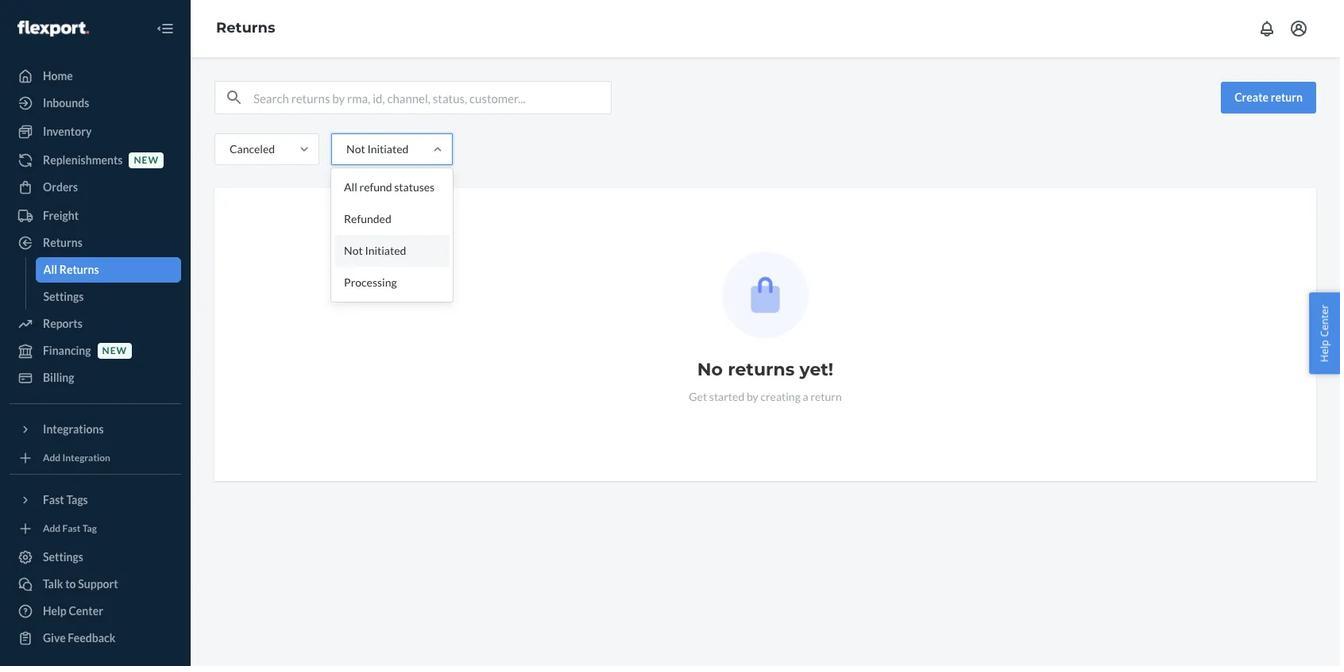 Task type: locate. For each thing, give the bounding box(es) containing it.
0 horizontal spatial all
[[43, 263, 57, 277]]

inbounds link
[[10, 91, 181, 116]]

integrations
[[43, 423, 104, 436]]

2 add from the top
[[43, 523, 61, 535]]

talk to support button
[[10, 572, 181, 598]]

initiated up 'all refund statuses'
[[367, 142, 409, 156]]

fast tags
[[43, 493, 88, 507]]

1 add from the top
[[43, 453, 61, 464]]

not down refunded
[[344, 244, 363, 257]]

help inside help center button
[[1318, 340, 1332, 362]]

help center inside help center "link"
[[43, 605, 103, 618]]

add for add integration
[[43, 453, 61, 464]]

0 vertical spatial help center
[[1318, 304, 1332, 362]]

1 horizontal spatial return
[[1271, 91, 1303, 104]]

return inside 'button'
[[1271, 91, 1303, 104]]

add for add fast tag
[[43, 523, 61, 535]]

no returns yet!
[[698, 359, 834, 381]]

help center link
[[10, 599, 181, 625]]

started
[[709, 390, 745, 404]]

1 horizontal spatial all
[[344, 180, 357, 194]]

fast left tag
[[62, 523, 81, 535]]

1 horizontal spatial returns link
[[216, 19, 275, 37]]

inbounds
[[43, 96, 89, 110]]

return right create
[[1271, 91, 1303, 104]]

not up 'refund'
[[347, 142, 365, 156]]

0 vertical spatial help
[[1318, 340, 1332, 362]]

1 horizontal spatial center
[[1318, 304, 1332, 337]]

help inside help center "link"
[[43, 605, 67, 618]]

settings link up support
[[10, 545, 181, 571]]

tag
[[82, 523, 97, 535]]

add integration
[[43, 453, 110, 464]]

0 vertical spatial fast
[[43, 493, 64, 507]]

1 vertical spatial center
[[69, 605, 103, 618]]

0 vertical spatial return
[[1271, 91, 1303, 104]]

0 vertical spatial center
[[1318, 304, 1332, 337]]

new
[[134, 155, 159, 166], [102, 345, 127, 357]]

1 vertical spatial initiated
[[365, 244, 406, 257]]

1 vertical spatial settings
[[43, 551, 83, 564]]

0 vertical spatial returns link
[[216, 19, 275, 37]]

home link
[[10, 64, 181, 89]]

settings up reports
[[43, 290, 84, 304]]

0 vertical spatial add
[[43, 453, 61, 464]]

0 vertical spatial all
[[344, 180, 357, 194]]

add integration link
[[10, 449, 181, 468]]

all
[[344, 180, 357, 194], [43, 263, 57, 277]]

add down fast tags
[[43, 523, 61, 535]]

1 vertical spatial help center
[[43, 605, 103, 618]]

not initiated
[[347, 142, 409, 156], [344, 244, 406, 257]]

1 vertical spatial returns link
[[10, 230, 181, 256]]

help center
[[1318, 304, 1332, 362], [43, 605, 103, 618]]

0 horizontal spatial returns link
[[10, 230, 181, 256]]

return right a
[[811, 390, 842, 404]]

add left "integration"
[[43, 453, 61, 464]]

refund
[[360, 180, 392, 194]]

center
[[1318, 304, 1332, 337], [69, 605, 103, 618]]

inventory
[[43, 125, 92, 138]]

1 horizontal spatial help center
[[1318, 304, 1332, 362]]

0 vertical spatial new
[[134, 155, 159, 166]]

open account menu image
[[1290, 19, 1309, 38]]

talk
[[43, 578, 63, 591]]

1 vertical spatial help
[[43, 605, 67, 618]]

settings
[[43, 290, 84, 304], [43, 551, 83, 564]]

0 horizontal spatial new
[[102, 345, 127, 357]]

give
[[43, 632, 66, 645]]

1 vertical spatial add
[[43, 523, 61, 535]]

0 horizontal spatial help
[[43, 605, 67, 618]]

not
[[347, 142, 365, 156], [344, 244, 363, 257]]

help
[[1318, 340, 1332, 362], [43, 605, 67, 618]]

all left 'refund'
[[344, 180, 357, 194]]

0 horizontal spatial center
[[69, 605, 103, 618]]

help center button
[[1310, 293, 1341, 374]]

center inside button
[[1318, 304, 1332, 337]]

close navigation image
[[156, 19, 175, 38]]

new down reports link on the left
[[102, 345, 127, 357]]

fast left tags
[[43, 493, 64, 507]]

reports link
[[10, 312, 181, 337]]

a
[[803, 390, 809, 404]]

open notifications image
[[1258, 19, 1277, 38]]

get started by creating a return
[[689, 390, 842, 404]]

1 horizontal spatial new
[[134, 155, 159, 166]]

initiated up processing
[[365, 244, 406, 257]]

talk to support
[[43, 578, 118, 591]]

not initiated up 'refund'
[[347, 142, 409, 156]]

initiated
[[367, 142, 409, 156], [365, 244, 406, 257]]

1 vertical spatial return
[[811, 390, 842, 404]]

0 horizontal spatial help center
[[43, 605, 103, 618]]

yet!
[[800, 359, 834, 381]]

settings link
[[35, 284, 181, 310], [10, 545, 181, 571]]

all down freight
[[43, 263, 57, 277]]

1 vertical spatial new
[[102, 345, 127, 357]]

return
[[1271, 91, 1303, 104], [811, 390, 842, 404]]

settings up to
[[43, 551, 83, 564]]

1 vertical spatial not
[[344, 244, 363, 257]]

new up orders link
[[134, 155, 159, 166]]

create return button
[[1222, 82, 1317, 114]]

returns link
[[216, 19, 275, 37], [10, 230, 181, 256]]

1 horizontal spatial help
[[1318, 340, 1332, 362]]

give feedback
[[43, 632, 116, 645]]

2 vertical spatial returns
[[59, 263, 99, 277]]

add
[[43, 453, 61, 464], [43, 523, 61, 535]]

give feedback button
[[10, 626, 181, 652]]

orders
[[43, 180, 78, 194]]

not initiated up processing
[[344, 244, 406, 257]]

0 vertical spatial not
[[347, 142, 365, 156]]

by
[[747, 390, 759, 404]]

1 vertical spatial all
[[43, 263, 57, 277]]

1 vertical spatial settings link
[[10, 545, 181, 571]]

integration
[[62, 453, 110, 464]]

home
[[43, 69, 73, 83]]

0 vertical spatial settings link
[[35, 284, 181, 310]]

returns
[[216, 19, 275, 37], [43, 236, 83, 250], [59, 263, 99, 277]]

fast
[[43, 493, 64, 507], [62, 523, 81, 535]]

settings link down all returns link
[[35, 284, 181, 310]]

0 vertical spatial settings
[[43, 290, 84, 304]]



Task type: describe. For each thing, give the bounding box(es) containing it.
freight
[[43, 209, 79, 223]]

fast inside dropdown button
[[43, 493, 64, 507]]

add fast tag
[[43, 523, 97, 535]]

0 vertical spatial initiated
[[367, 142, 409, 156]]

canceled
[[230, 142, 275, 156]]

new for replenishments
[[134, 155, 159, 166]]

all refund statuses
[[344, 180, 435, 194]]

returns
[[728, 359, 795, 381]]

0 horizontal spatial return
[[811, 390, 842, 404]]

inventory link
[[10, 119, 181, 145]]

all returns link
[[35, 257, 181, 283]]

freight link
[[10, 203, 181, 229]]

tags
[[66, 493, 88, 507]]

fast tags button
[[10, 488, 181, 513]]

create return
[[1235, 91, 1303, 104]]

all for all refund statuses
[[344, 180, 357, 194]]

no
[[698, 359, 723, 381]]

reports
[[43, 317, 82, 331]]

add fast tag link
[[10, 520, 181, 539]]

empty list image
[[722, 252, 809, 339]]

integrations button
[[10, 417, 181, 443]]

creating
[[761, 390, 801, 404]]

support
[[78, 578, 118, 591]]

replenishments
[[43, 153, 123, 167]]

new for financing
[[102, 345, 127, 357]]

2 settings from the top
[[43, 551, 83, 564]]

feedback
[[68, 632, 116, 645]]

all returns
[[43, 263, 99, 277]]

billing link
[[10, 366, 181, 391]]

1 vertical spatial fast
[[62, 523, 81, 535]]

0 vertical spatial returns
[[216, 19, 275, 37]]

orders link
[[10, 175, 181, 200]]

1 vertical spatial not initiated
[[344, 244, 406, 257]]

create
[[1235, 91, 1269, 104]]

Search returns by rma, id, channel, status, customer... text field
[[253, 82, 611, 114]]

1 vertical spatial returns
[[43, 236, 83, 250]]

1 settings from the top
[[43, 290, 84, 304]]

get
[[689, 390, 707, 404]]

billing
[[43, 371, 74, 385]]

refunded
[[344, 212, 392, 226]]

center inside "link"
[[69, 605, 103, 618]]

all for all returns
[[43, 263, 57, 277]]

flexport logo image
[[17, 20, 89, 36]]

processing
[[344, 276, 397, 289]]

financing
[[43, 344, 91, 358]]

to
[[65, 578, 76, 591]]

0 vertical spatial not initiated
[[347, 142, 409, 156]]

help center inside help center button
[[1318, 304, 1332, 362]]

statuses
[[394, 180, 435, 194]]



Task type: vqa. For each thing, say whether or not it's contained in the screenshot.
Feedback
yes



